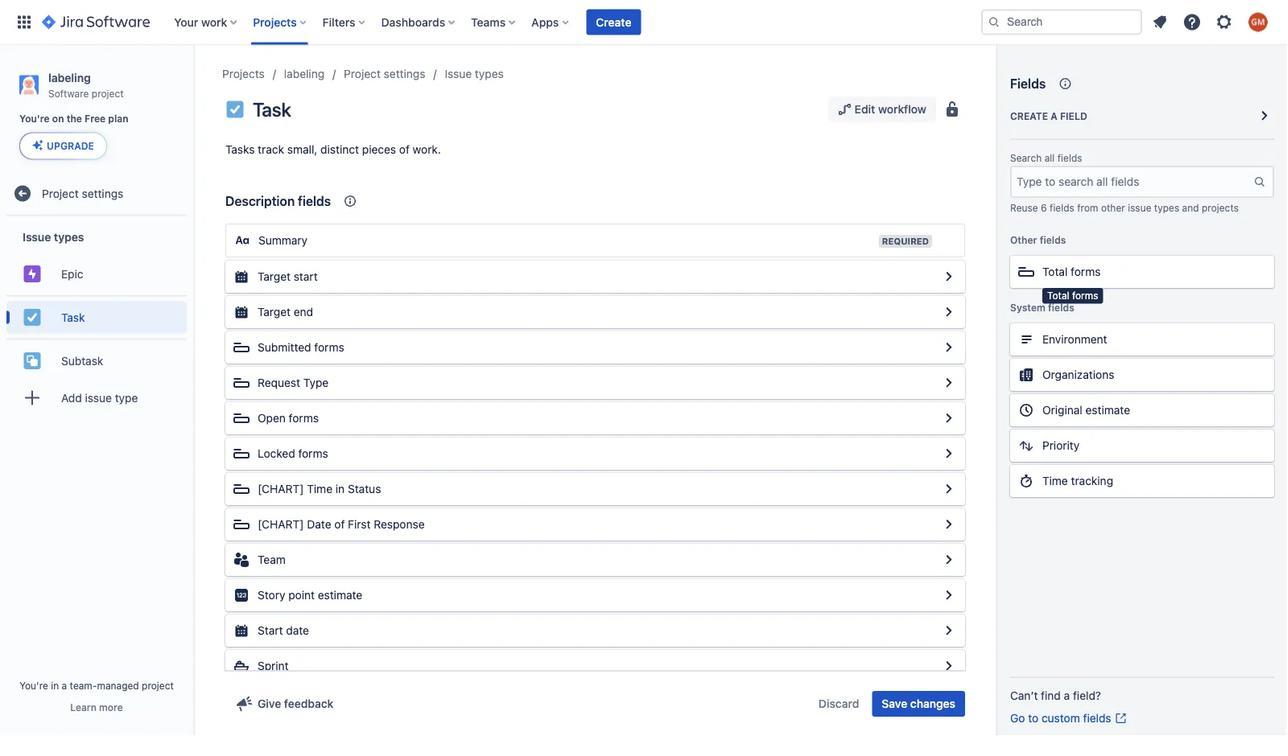 Task type: locate. For each thing, give the bounding box(es) containing it.
open field configuration image inside open forms button
[[940, 409, 959, 428]]

of left first
[[334, 518, 345, 532]]

group containing issue types
[[6, 216, 187, 424]]

learn
[[70, 702, 97, 714]]

open field configuration image inside sprint button
[[940, 657, 959, 676]]

project settings down dashboards
[[344, 67, 426, 81]]

1 vertical spatial create
[[1011, 110, 1049, 122]]

project up plan
[[92, 88, 124, 99]]

0 vertical spatial issue
[[1128, 202, 1152, 213]]

0 vertical spatial total
[[1043, 265, 1068, 279]]

target
[[258, 270, 291, 283], [258, 306, 291, 319]]

1 vertical spatial task
[[61, 311, 85, 324]]

target start
[[258, 270, 318, 283]]

1 horizontal spatial time
[[1043, 475, 1068, 488]]

1 [chart] from the top
[[258, 483, 304, 496]]

a
[[1051, 110, 1058, 122], [62, 680, 67, 692], [1064, 690, 1070, 703]]

learn more button
[[70, 701, 123, 714]]

1 vertical spatial project settings link
[[6, 177, 187, 210]]

[chart] for [chart] date of first response
[[258, 518, 304, 532]]

0 vertical spatial [chart]
[[258, 483, 304, 496]]

1 vertical spatial issue
[[85, 391, 112, 405]]

issue right add
[[85, 391, 112, 405]]

time down "priority"
[[1043, 475, 1068, 488]]

0 horizontal spatial settings
[[82, 187, 123, 200]]

types inside group
[[54, 230, 84, 244]]

search image
[[988, 16, 1001, 29]]

total up total forms tooltip
[[1043, 265, 1068, 279]]

0 vertical spatial project
[[344, 67, 381, 81]]

and
[[1183, 202, 1200, 213]]

no restrictions image
[[943, 100, 962, 119]]

find
[[1041, 690, 1061, 703]]

group
[[6, 216, 187, 424]]

forms inside total forms button
[[1071, 265, 1101, 279]]

banner containing your work
[[0, 0, 1288, 45]]

0 horizontal spatial create
[[596, 15, 632, 29]]

0 horizontal spatial project
[[42, 187, 79, 200]]

target for target start
[[258, 270, 291, 283]]

issue down teams
[[445, 67, 472, 81]]

story point estimate
[[258, 589, 363, 602]]

your
[[174, 15, 198, 29]]

in left 'status'
[[336, 483, 345, 496]]

0 vertical spatial project settings
[[344, 67, 426, 81]]

0 vertical spatial create
[[596, 15, 632, 29]]

1 vertical spatial total
[[1048, 290, 1070, 302]]

project right managed
[[142, 680, 174, 692]]

6
[[1041, 202, 1047, 213]]

work
[[201, 15, 227, 29]]

0 horizontal spatial labeling
[[48, 71, 91, 84]]

1 vertical spatial issue types
[[23, 230, 84, 244]]

projects inside dropdown button
[[253, 15, 297, 29]]

open forms button
[[225, 403, 966, 435]]

1 horizontal spatial task
[[253, 98, 291, 121]]

you're for you're in a team-managed project
[[19, 680, 48, 692]]

jira software image
[[42, 12, 150, 32], [42, 12, 150, 32]]

field
[[1061, 110, 1088, 122]]

a left team- at the left
[[62, 680, 67, 692]]

task inside task link
[[61, 311, 85, 324]]

1 horizontal spatial labeling
[[284, 67, 325, 81]]

0 horizontal spatial time
[[307, 483, 333, 496]]

end
[[294, 306, 313, 319]]

plan
[[108, 113, 128, 125]]

2 open field configuration image from the top
[[940, 338, 959, 358]]

target start button
[[225, 261, 966, 293]]

7 open field configuration image from the top
[[940, 622, 959, 641]]

response
[[374, 518, 425, 532]]

types left and
[[1155, 202, 1180, 213]]

projects up labeling link on the left top
[[253, 15, 297, 29]]

a left field
[[1051, 110, 1058, 122]]

notifications image
[[1151, 12, 1170, 32]]

0 vertical spatial issue
[[445, 67, 472, 81]]

forms inside locked forms button
[[298, 447, 328, 461]]

1 vertical spatial project settings
[[42, 187, 123, 200]]

issue types up epic
[[23, 230, 84, 244]]

open field configuration image for open forms
[[940, 409, 959, 428]]

forms up [chart] time in status
[[298, 447, 328, 461]]

open field configuration image for submitted forms
[[940, 338, 959, 358]]

0 vertical spatial you're
[[19, 113, 50, 125]]

types down primary element
[[475, 67, 504, 81]]

labeling for labeling software project
[[48, 71, 91, 84]]

2 you're from the top
[[19, 680, 48, 692]]

types up epic
[[54, 230, 84, 244]]

0 horizontal spatial estimate
[[318, 589, 363, 602]]

issue types inside group
[[23, 230, 84, 244]]

can't find a field?
[[1011, 690, 1102, 703]]

2 open field configuration image from the top
[[940, 374, 959, 393]]

task right issue type icon
[[253, 98, 291, 121]]

forms up system fields at the right of the page
[[1073, 290, 1099, 302]]

1 open field configuration image from the top
[[940, 267, 959, 287]]

1 horizontal spatial project settings
[[344, 67, 426, 81]]

open field configuration image inside submitted forms button
[[940, 338, 959, 358]]

4 open field configuration image from the top
[[940, 586, 959, 606]]

a for you're in a team-managed project
[[62, 680, 67, 692]]

the
[[67, 113, 82, 125]]

0 vertical spatial issue types
[[445, 67, 504, 81]]

open field configuration image inside request type "button"
[[940, 374, 959, 393]]

in left team- at the left
[[51, 680, 59, 692]]

5 open field configuration image from the top
[[940, 657, 959, 676]]

types for group containing issue types
[[54, 230, 84, 244]]

labeling
[[284, 67, 325, 81], [48, 71, 91, 84]]

3 open field configuration image from the top
[[940, 445, 959, 464]]

project
[[92, 88, 124, 99], [142, 680, 174, 692]]

0 horizontal spatial issue
[[85, 391, 112, 405]]

project settings link down dashboards
[[344, 64, 426, 84]]

time tracking button
[[1011, 465, 1275, 498]]

4 open field configuration image from the top
[[940, 480, 959, 499]]

open field configuration image inside [chart] time in status button
[[940, 480, 959, 499]]

create
[[596, 15, 632, 29], [1011, 110, 1049, 122]]

total forms up system fields at the right of the page
[[1048, 290, 1099, 302]]

organizations
[[1043, 368, 1115, 382]]

issue inside group
[[23, 230, 51, 244]]

forms for submitted forms button
[[314, 341, 344, 354]]

[chart] date of first response
[[258, 518, 425, 532]]

1 open field configuration image from the top
[[940, 303, 959, 322]]

Type to search all fields text field
[[1012, 168, 1254, 196]]

0 horizontal spatial issue
[[23, 230, 51, 244]]

total
[[1043, 265, 1068, 279], [1048, 290, 1070, 302]]

projects
[[1202, 202, 1239, 213]]

0 horizontal spatial task
[[61, 311, 85, 324]]

open forms
[[258, 412, 319, 425]]

subtask link
[[6, 345, 187, 377]]

discard button
[[809, 692, 869, 718]]

2 [chart] from the top
[[258, 518, 304, 532]]

you're left on
[[19, 113, 50, 125]]

forms up total forms tooltip
[[1071, 265, 1101, 279]]

1 vertical spatial project
[[142, 680, 174, 692]]

0 horizontal spatial a
[[62, 680, 67, 692]]

1 horizontal spatial issue types
[[445, 67, 504, 81]]

0 vertical spatial total forms
[[1043, 265, 1101, 279]]

1 horizontal spatial types
[[475, 67, 504, 81]]

[chart] time in status
[[258, 483, 381, 496]]

1 horizontal spatial project settings link
[[344, 64, 426, 84]]

issue types
[[445, 67, 504, 81], [23, 230, 84, 244]]

0 vertical spatial of
[[399, 143, 410, 156]]

of left work.
[[399, 143, 410, 156]]

settings down upgrade
[[82, 187, 123, 200]]

0 vertical spatial project settings link
[[344, 64, 426, 84]]

projects up issue type icon
[[222, 67, 265, 81]]

add issue type image
[[23, 388, 42, 408]]

save
[[882, 698, 908, 711]]

open field configuration image inside locked forms button
[[940, 445, 959, 464]]

[chart] time in status button
[[225, 474, 966, 506]]

forms
[[1071, 265, 1101, 279], [1073, 290, 1099, 302], [314, 341, 344, 354], [289, 412, 319, 425], [298, 447, 328, 461]]

0 horizontal spatial types
[[54, 230, 84, 244]]

target left start
[[258, 270, 291, 283]]

filters button
[[318, 9, 372, 35]]

estimate right point
[[318, 589, 363, 602]]

open field configuration image inside story point estimate button
[[940, 586, 959, 606]]

sprint
[[258, 660, 289, 673]]

1 you're from the top
[[19, 113, 50, 125]]

description
[[225, 194, 295, 209]]

1 horizontal spatial create
[[1011, 110, 1049, 122]]

dashboards button
[[377, 9, 462, 35]]

2 horizontal spatial a
[[1064, 690, 1070, 703]]

[chart] up team
[[258, 518, 304, 532]]

task group
[[6, 295, 187, 338]]

labeling link
[[284, 64, 325, 84]]

banner
[[0, 0, 1288, 45]]

0 horizontal spatial in
[[51, 680, 59, 692]]

3 open field configuration image from the top
[[940, 409, 959, 428]]

open field configuration image inside start date "button"
[[940, 622, 959, 641]]

1 vertical spatial types
[[1155, 202, 1180, 213]]

1 vertical spatial issue
[[23, 230, 51, 244]]

total forms inside tooltip
[[1048, 290, 1099, 302]]

project settings down upgrade
[[42, 187, 123, 200]]

1 vertical spatial project
[[42, 187, 79, 200]]

total forms up total forms tooltip
[[1043, 265, 1101, 279]]

field?
[[1073, 690, 1102, 703]]

1 target from the top
[[258, 270, 291, 283]]

help image
[[1183, 12, 1202, 32]]

forms inside open forms button
[[289, 412, 319, 425]]

dashboards
[[381, 15, 445, 29]]

time up "date"
[[307, 483, 333, 496]]

other fields
[[1011, 234, 1067, 246]]

open field configuration image
[[940, 303, 959, 322], [940, 338, 959, 358], [940, 409, 959, 428], [940, 480, 959, 499], [940, 515, 959, 535], [940, 551, 959, 570], [940, 622, 959, 641]]

labeling down projects dropdown button
[[284, 67, 325, 81]]

open field configuration image for type
[[940, 374, 959, 393]]

total up system fields at the right of the page
[[1048, 290, 1070, 302]]

0 vertical spatial estimate
[[1086, 404, 1131, 417]]

save changes button
[[872, 692, 966, 718]]

type
[[115, 391, 138, 405]]

1 vertical spatial of
[[334, 518, 345, 532]]

learn more
[[70, 702, 123, 714]]

create button
[[587, 9, 641, 35]]

reuse 6 fields from other issue types and projects
[[1011, 202, 1239, 213]]

1 vertical spatial you're
[[19, 680, 48, 692]]

this link will be opened in a new tab image
[[1115, 713, 1128, 726]]

issue types for issue types link
[[445, 67, 504, 81]]

forms for total forms button
[[1071, 265, 1101, 279]]

2 target from the top
[[258, 306, 291, 319]]

0 vertical spatial types
[[475, 67, 504, 81]]

create right apps popup button
[[596, 15, 632, 29]]

managed
[[97, 680, 139, 692]]

issue type icon image
[[225, 100, 245, 119]]

2 vertical spatial types
[[54, 230, 84, 244]]

0 vertical spatial project
[[92, 88, 124, 99]]

open field configuration image inside team button
[[940, 551, 959, 570]]

1 horizontal spatial estimate
[[1086, 404, 1131, 417]]

open field configuration image
[[940, 267, 959, 287], [940, 374, 959, 393], [940, 445, 959, 464], [940, 586, 959, 606], [940, 657, 959, 676]]

0 vertical spatial projects
[[253, 15, 297, 29]]

[chart]
[[258, 483, 304, 496], [258, 518, 304, 532]]

discard
[[819, 698, 860, 711]]

total forms tooltip
[[1043, 288, 1104, 304]]

labeling up software
[[48, 71, 91, 84]]

a for can't find a field?
[[1064, 690, 1070, 703]]

issue for group containing issue types
[[23, 230, 51, 244]]

1 vertical spatial settings
[[82, 187, 123, 200]]

[chart] down the locked
[[258, 483, 304, 496]]

0 vertical spatial target
[[258, 270, 291, 283]]

open field configuration image inside [chart] date of first response button
[[940, 515, 959, 535]]

task down epic
[[61, 311, 85, 324]]

0 horizontal spatial project
[[92, 88, 124, 99]]

open field configuration image for target end
[[940, 303, 959, 322]]

project down filters dropdown button
[[344, 67, 381, 81]]

forms up type
[[314, 341, 344, 354]]

create inside button
[[596, 15, 632, 29]]

open field configuration image for start
[[940, 267, 959, 287]]

0 horizontal spatial of
[[334, 518, 345, 532]]

go
[[1011, 712, 1026, 726]]

1 vertical spatial target
[[258, 306, 291, 319]]

a right 'find'
[[1064, 690, 1070, 703]]

save changes
[[882, 698, 956, 711]]

1 vertical spatial estimate
[[318, 589, 363, 602]]

sidebar navigation image
[[176, 64, 211, 97]]

create down fields
[[1011, 110, 1049, 122]]

tasks track small, distinct pieces of work.
[[225, 143, 441, 156]]

first
[[348, 518, 371, 532]]

1 vertical spatial total forms
[[1048, 290, 1099, 302]]

start
[[258, 625, 283, 638]]

organizations button
[[1011, 359, 1275, 391]]

story point estimate button
[[225, 580, 966, 612]]

distinct
[[321, 143, 359, 156]]

1 vertical spatial [chart]
[[258, 518, 304, 532]]

open field configuration image inside the target start button
[[940, 267, 959, 287]]

issue up epic link
[[23, 230, 51, 244]]

target left "end"
[[258, 306, 291, 319]]

issue
[[1128, 202, 1152, 213], [85, 391, 112, 405]]

labeling inside labeling software project
[[48, 71, 91, 84]]

time inside the time tracking button
[[1043, 475, 1068, 488]]

settings down dashboards
[[384, 67, 426, 81]]

edit
[[855, 103, 876, 116]]

apps button
[[527, 9, 575, 35]]

submitted forms
[[258, 341, 344, 354]]

1 horizontal spatial settings
[[384, 67, 426, 81]]

open field configuration image inside target end button
[[940, 303, 959, 322]]

1 vertical spatial projects
[[222, 67, 265, 81]]

1 horizontal spatial issue
[[445, 67, 472, 81]]

1 horizontal spatial issue
[[1128, 202, 1152, 213]]

forms right open
[[289, 412, 319, 425]]

forms inside submitted forms button
[[314, 341, 344, 354]]

5 open field configuration image from the top
[[940, 515, 959, 535]]

issue right "other"
[[1128, 202, 1152, 213]]

you're left team- at the left
[[19, 680, 48, 692]]

project settings link down upgrade
[[6, 177, 187, 210]]

0 vertical spatial in
[[336, 483, 345, 496]]

projects for the projects link
[[222, 67, 265, 81]]

estimate right original
[[1086, 404, 1131, 417]]

1 horizontal spatial project
[[142, 680, 174, 692]]

types
[[475, 67, 504, 81], [1155, 202, 1180, 213], [54, 230, 84, 244]]

0 horizontal spatial issue types
[[23, 230, 84, 244]]

time
[[1043, 475, 1068, 488], [307, 483, 333, 496]]

fields
[[1011, 76, 1046, 91]]

6 open field configuration image from the top
[[940, 551, 959, 570]]

issue types down teams
[[445, 67, 504, 81]]

2 horizontal spatial types
[[1155, 202, 1180, 213]]

1 horizontal spatial in
[[336, 483, 345, 496]]

upgrade button
[[20, 133, 106, 159]]

locked forms
[[258, 447, 328, 461]]

issue for issue types link
[[445, 67, 472, 81]]

project down upgrade button
[[42, 187, 79, 200]]

reuse
[[1011, 202, 1039, 213]]



Task type: describe. For each thing, give the bounding box(es) containing it.
description fields
[[225, 194, 331, 209]]

software
[[48, 88, 89, 99]]

original estimate
[[1043, 404, 1131, 417]]

create a field
[[1011, 110, 1088, 122]]

0 vertical spatial settings
[[384, 67, 426, 81]]

other
[[1102, 202, 1126, 213]]

open field configuration image for [chart] time in status
[[940, 480, 959, 499]]

feedback
[[284, 698, 334, 711]]

all
[[1045, 153, 1055, 164]]

required
[[882, 236, 929, 247]]

apps
[[532, 15, 559, 29]]

[chart] for [chart] time in status
[[258, 483, 304, 496]]

forms inside total forms tooltip
[[1073, 290, 1099, 302]]

0 horizontal spatial project settings
[[42, 187, 123, 200]]

settings image
[[1215, 12, 1235, 32]]

your profile and settings image
[[1249, 12, 1268, 32]]

on
[[52, 113, 64, 125]]

edit workflow button
[[829, 97, 937, 122]]

project inside labeling software project
[[92, 88, 124, 99]]

fields left more information about the context fields image
[[298, 194, 331, 209]]

give feedback button
[[225, 692, 343, 718]]

track
[[258, 143, 284, 156]]

fields left this link will be opened in a new tab icon
[[1084, 712, 1112, 726]]

give feedback
[[258, 698, 334, 711]]

open field configuration image for start date
[[940, 622, 959, 641]]

Search field
[[982, 9, 1143, 35]]

appswitcher icon image
[[14, 12, 34, 32]]

go to custom fields
[[1011, 712, 1112, 726]]

you're on the free plan
[[19, 113, 128, 125]]

start date
[[258, 625, 309, 638]]

labeling software project
[[48, 71, 124, 99]]

task link
[[6, 301, 187, 334]]

more information about the context fields image
[[341, 192, 360, 211]]

projects for projects dropdown button
[[253, 15, 297, 29]]

locked
[[258, 447, 295, 461]]

estimate inside 'button'
[[1086, 404, 1131, 417]]

create for create
[[596, 15, 632, 29]]

custom
[[1042, 712, 1081, 726]]

1 horizontal spatial project
[[344, 67, 381, 81]]

small,
[[287, 143, 318, 156]]

request
[[258, 376, 300, 390]]

in inside [chart] time in status button
[[336, 483, 345, 496]]

environment
[[1043, 333, 1108, 346]]

fields right system
[[1049, 302, 1075, 313]]

work.
[[413, 143, 441, 156]]

submitted forms button
[[225, 332, 966, 364]]

status
[[348, 483, 381, 496]]

time tracking
[[1043, 475, 1114, 488]]

epic link
[[6, 258, 187, 290]]

time inside [chart] time in status button
[[307, 483, 333, 496]]

priority button
[[1011, 430, 1275, 462]]

forms for locked forms button
[[298, 447, 328, 461]]

sprint button
[[225, 651, 966, 683]]

more
[[99, 702, 123, 714]]

workflow
[[879, 103, 927, 116]]

go to custom fields link
[[1011, 711, 1128, 727]]

date
[[307, 518, 331, 532]]

locked forms button
[[225, 438, 966, 470]]

add issue type button
[[6, 382, 187, 414]]

open field configuration image for [chart] date of first response
[[940, 515, 959, 535]]

epic
[[61, 267, 83, 281]]

fields right other
[[1040, 234, 1067, 246]]

submitted
[[258, 341, 311, 354]]

open field configuration image for forms
[[940, 445, 959, 464]]

1 vertical spatial in
[[51, 680, 59, 692]]

edit workflow
[[855, 103, 927, 116]]

filters
[[323, 15, 356, 29]]

changes
[[911, 698, 956, 711]]

give
[[258, 698, 281, 711]]

environment button
[[1011, 324, 1275, 356]]

projects button
[[248, 9, 313, 35]]

1 horizontal spatial of
[[399, 143, 410, 156]]

you're for you're on the free plan
[[19, 113, 50, 125]]

start
[[294, 270, 318, 283]]

add
[[61, 391, 82, 405]]

target for target end
[[258, 306, 291, 319]]

to
[[1029, 712, 1039, 726]]

system
[[1011, 302, 1046, 313]]

total inside tooltip
[[1048, 290, 1070, 302]]

original
[[1043, 404, 1083, 417]]

create for create a field
[[1011, 110, 1049, 122]]

of inside button
[[334, 518, 345, 532]]

open field configuration image for team
[[940, 551, 959, 570]]

target end
[[258, 306, 313, 319]]

tracking
[[1072, 475, 1114, 488]]

[chart] date of first response button
[[225, 509, 966, 541]]

date
[[286, 625, 309, 638]]

type
[[303, 376, 329, 390]]

open field configuration image for point
[[940, 586, 959, 606]]

issue types link
[[445, 64, 504, 84]]

you're in a team-managed project
[[19, 680, 174, 692]]

0 vertical spatial task
[[253, 98, 291, 121]]

1 horizontal spatial a
[[1051, 110, 1058, 122]]

fields right 6
[[1050, 202, 1075, 213]]

target end button
[[225, 296, 966, 329]]

labeling for labeling
[[284, 67, 325, 81]]

types for issue types link
[[475, 67, 504, 81]]

primary element
[[10, 0, 982, 45]]

teams
[[471, 15, 506, 29]]

issue types for group containing issue types
[[23, 230, 84, 244]]

pieces
[[362, 143, 396, 156]]

forms for open forms button
[[289, 412, 319, 425]]

0 horizontal spatial project settings link
[[6, 177, 187, 210]]

request type button
[[225, 367, 966, 399]]

total inside button
[[1043, 265, 1068, 279]]

fields right all
[[1058, 153, 1083, 164]]

total forms inside button
[[1043, 265, 1101, 279]]

estimate inside button
[[318, 589, 363, 602]]

issue inside "add issue type" button
[[85, 391, 112, 405]]

more information about the fields image
[[1056, 74, 1075, 93]]

team
[[258, 554, 286, 567]]

from
[[1078, 202, 1099, 213]]

tasks
[[225, 143, 255, 156]]

other
[[1011, 234, 1038, 246]]

start date button
[[225, 615, 966, 647]]

summary
[[259, 234, 308, 247]]

search all fields
[[1011, 153, 1083, 164]]



Task type: vqa. For each thing, say whether or not it's contained in the screenshot.
Step 1 of 2
no



